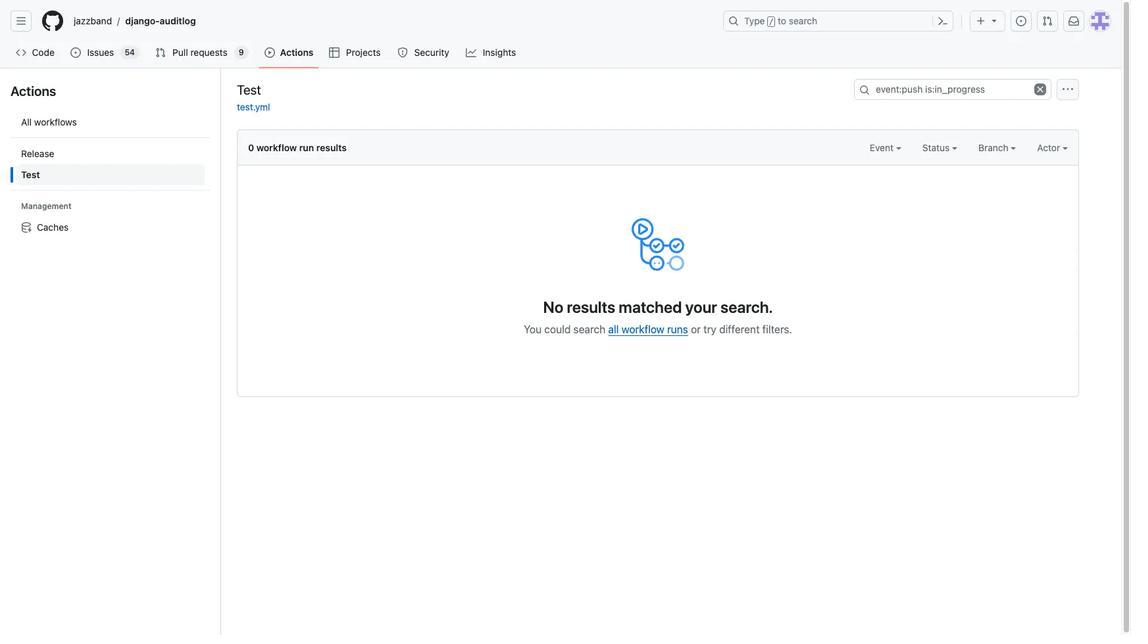 Task type: vqa. For each thing, say whether or not it's contained in the screenshot.
the bottom Test
yes



Task type: describe. For each thing, give the bounding box(es) containing it.
notifications image
[[1069, 16, 1080, 26]]

your
[[686, 298, 717, 317]]

to
[[778, 15, 787, 26]]

graph image
[[466, 47, 477, 58]]

1 horizontal spatial results
[[567, 298, 616, 317]]

all
[[608, 324, 619, 336]]

9
[[239, 47, 244, 57]]

jazzband / django-auditlog
[[74, 15, 196, 27]]

github actions image
[[632, 219, 685, 271]]

type
[[744, 15, 765, 26]]

0 horizontal spatial actions
[[11, 84, 56, 99]]

code link
[[11, 43, 60, 63]]

1 horizontal spatial actions
[[280, 47, 314, 58]]

all
[[21, 117, 32, 128]]

1 vertical spatial search
[[574, 324, 606, 336]]

actor button
[[1038, 141, 1068, 155]]

pull
[[173, 47, 188, 58]]

management
[[21, 201, 72, 211]]

git pull request image for issue opened image
[[155, 47, 166, 58]]

different
[[719, 324, 760, 336]]

list containing all workflows
[[11, 107, 210, 244]]

run
[[299, 142, 314, 153]]

requests
[[191, 47, 228, 58]]

status
[[923, 142, 952, 153]]

could
[[545, 324, 571, 336]]

54
[[125, 47, 135, 57]]

0 workflow run results
[[248, 142, 347, 153]]

django-auditlog link
[[120, 11, 201, 32]]

all workflows link
[[16, 112, 205, 133]]

triangle down image
[[989, 15, 1000, 26]]

0
[[248, 142, 254, 153]]

projects
[[346, 47, 381, 58]]

actions link
[[259, 43, 319, 63]]

filter workflows element
[[16, 143, 205, 186]]

jazzband link
[[68, 11, 117, 32]]

Filter workflow runs search field
[[854, 79, 1052, 100]]

event button
[[870, 141, 902, 155]]



Task type: locate. For each thing, give the bounding box(es) containing it.
None search field
[[854, 79, 1052, 100]]

caches
[[37, 222, 69, 233]]

workflow right 0
[[257, 142, 297, 153]]

workflow
[[257, 142, 297, 153], [622, 324, 665, 336]]

security link
[[392, 43, 456, 63]]

1 vertical spatial workflow
[[622, 324, 665, 336]]

auditlog
[[160, 15, 196, 26]]

table image
[[329, 47, 340, 58]]

1 horizontal spatial test
[[237, 82, 261, 97]]

no
[[543, 298, 564, 317]]

0 vertical spatial test
[[237, 82, 261, 97]]

results right run
[[316, 142, 347, 153]]

insights link
[[461, 43, 523, 63]]

event
[[870, 142, 896, 153]]

/ left to at top right
[[769, 17, 774, 26]]

play image
[[264, 47, 275, 58]]

1 horizontal spatial workflow
[[622, 324, 665, 336]]

0 vertical spatial workflow
[[257, 142, 297, 153]]

runs
[[667, 324, 688, 336]]

test
[[237, 82, 261, 97], [21, 169, 40, 180]]

git pull request image for issue opened icon
[[1043, 16, 1053, 26]]

or
[[691, 324, 701, 336]]

0 vertical spatial list
[[68, 11, 715, 32]]

security
[[414, 47, 449, 58]]

release
[[21, 148, 54, 159]]

try
[[704, 324, 717, 336]]

actions up all at the top of the page
[[11, 84, 56, 99]]

1 horizontal spatial git pull request image
[[1043, 16, 1053, 26]]

plus image
[[976, 16, 987, 26]]

projects link
[[324, 43, 387, 63]]

shield image
[[398, 47, 408, 58]]

/ inside jazzband / django-auditlog
[[117, 15, 120, 27]]

jazzband
[[74, 15, 112, 26]]

1 horizontal spatial /
[[769, 17, 774, 26]]

results
[[316, 142, 347, 153], [567, 298, 616, 317]]

search image
[[860, 85, 870, 95]]

/ inside type / to search
[[769, 17, 774, 26]]

django-
[[125, 15, 160, 26]]

git pull request image right issue opened icon
[[1043, 16, 1053, 26]]

1 vertical spatial actions
[[11, 84, 56, 99]]

issue opened image
[[71, 47, 81, 58]]

test.yml link
[[237, 101, 270, 113]]

git pull request image
[[1043, 16, 1053, 26], [155, 47, 166, 58]]

1 horizontal spatial search
[[789, 15, 818, 26]]

code image
[[16, 47, 26, 58]]

all workflow runs link
[[608, 324, 688, 336]]

git pull request image left pull
[[155, 47, 166, 58]]

0 vertical spatial actions
[[280, 47, 314, 58]]

branch
[[979, 142, 1011, 153]]

homepage image
[[42, 11, 63, 32]]

list
[[68, 11, 715, 32], [11, 107, 210, 244]]

workflow down 'matched'
[[622, 324, 665, 336]]

0 vertical spatial results
[[316, 142, 347, 153]]

search left all
[[574, 324, 606, 336]]

search
[[789, 15, 818, 26], [574, 324, 606, 336]]

/ for jazzband
[[117, 15, 120, 27]]

filters.
[[763, 324, 792, 336]]

0 horizontal spatial results
[[316, 142, 347, 153]]

0 horizontal spatial git pull request image
[[155, 47, 166, 58]]

you could search all workflow runs or try different filters.
[[524, 324, 792, 336]]

code
[[32, 47, 55, 58]]

1 vertical spatial results
[[567, 298, 616, 317]]

0 vertical spatial git pull request image
[[1043, 16, 1053, 26]]

0 horizontal spatial test
[[21, 169, 40, 180]]

issue opened image
[[1016, 16, 1027, 26]]

clear filters image
[[1035, 84, 1047, 95]]

test down release
[[21, 169, 40, 180]]

/ for type
[[769, 17, 774, 26]]

1 vertical spatial test
[[21, 169, 40, 180]]

test link
[[16, 165, 205, 186]]

you
[[524, 324, 542, 336]]

pull requests
[[173, 47, 228, 58]]

1 vertical spatial git pull request image
[[155, 47, 166, 58]]

/
[[117, 15, 120, 27], [769, 17, 774, 26]]

show workflow options image
[[1063, 84, 1074, 95]]

actions
[[280, 47, 314, 58], [11, 84, 56, 99]]

caches link
[[16, 217, 205, 238]]

command palette image
[[938, 16, 949, 26]]

search right to at top right
[[789, 15, 818, 26]]

test.yml
[[237, 101, 270, 113]]

results up all
[[567, 298, 616, 317]]

all workflows
[[21, 117, 77, 128]]

insights
[[483, 47, 516, 58]]

0 horizontal spatial /
[[117, 15, 120, 27]]

test inside filter workflows element
[[21, 169, 40, 180]]

search.
[[721, 298, 773, 317]]

status button
[[923, 141, 958, 155]]

0 horizontal spatial search
[[574, 324, 606, 336]]

matched
[[619, 298, 682, 317]]

test up 'test.yml' link on the top left
[[237, 82, 261, 97]]

list containing jazzband
[[68, 11, 715, 32]]

type / to search
[[744, 15, 818, 26]]

/ left the django-
[[117, 15, 120, 27]]

release link
[[16, 143, 205, 165]]

1 vertical spatial list
[[11, 107, 210, 244]]

workflows
[[34, 117, 77, 128]]

actor
[[1038, 142, 1063, 153]]

actions right play image on the left top of page
[[280, 47, 314, 58]]

issues
[[87, 47, 114, 58]]

0 vertical spatial search
[[789, 15, 818, 26]]

0 horizontal spatial workflow
[[257, 142, 297, 153]]

no results matched your search.
[[543, 298, 773, 317]]



